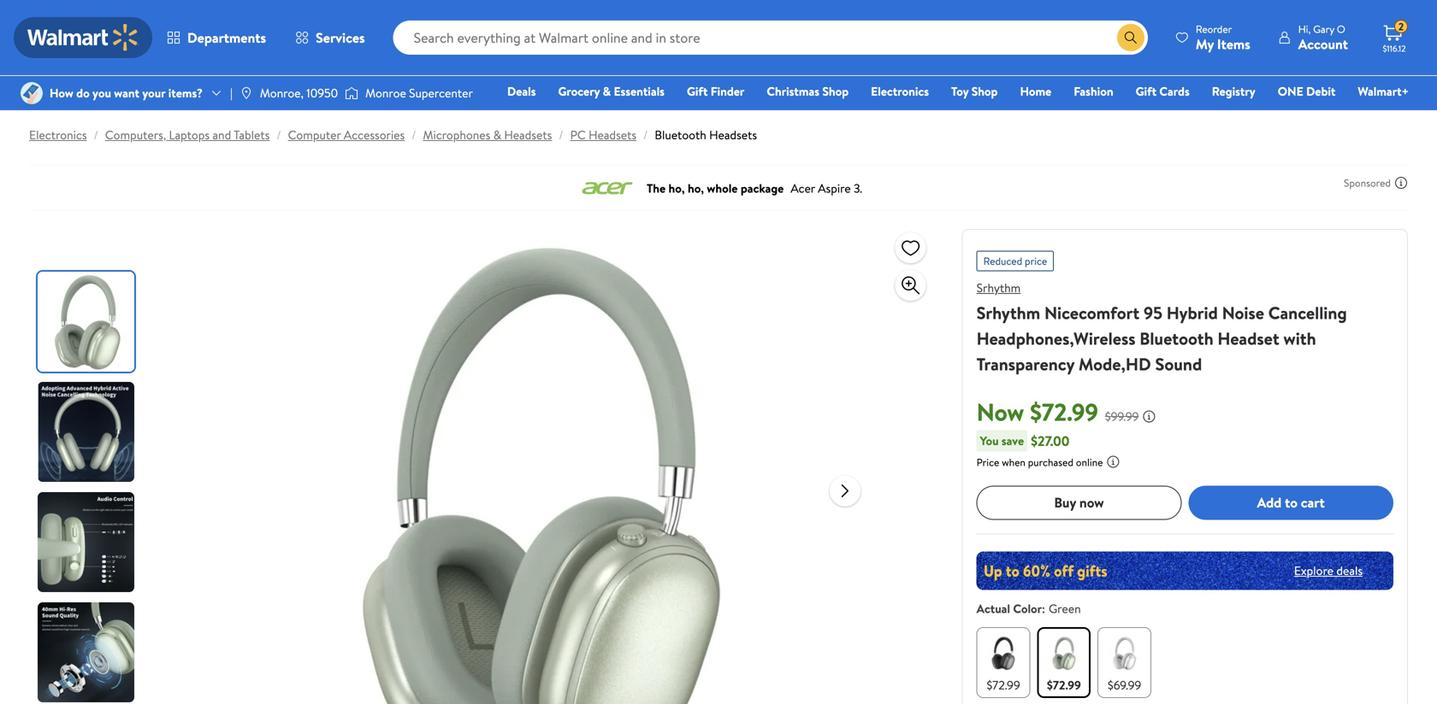 Task type: vqa. For each thing, say whether or not it's contained in the screenshot.
second the $72.99 button
yes



Task type: locate. For each thing, give the bounding box(es) containing it.
/ right pc headsets link
[[643, 127, 648, 143]]

gift for gift cards
[[1136, 83, 1157, 100]]

shop
[[822, 83, 849, 100], [972, 83, 998, 100]]

gift cards
[[1136, 83, 1190, 100]]

1 horizontal spatial gift
[[1136, 83, 1157, 100]]

noise
[[1222, 301, 1264, 325]]

2 shop from the left
[[972, 83, 998, 100]]

$116.12
[[1383, 43, 1406, 54]]

3 headsets from the left
[[709, 127, 757, 143]]

actual color : green
[[977, 601, 1081, 617]]

toy
[[951, 83, 969, 100]]

srhythm down srhythm link
[[977, 301, 1041, 325]]

electronics down how
[[29, 127, 87, 143]]

departments
[[187, 28, 266, 47]]

 image left how
[[21, 82, 43, 104]]

1 / from the left
[[94, 127, 98, 143]]

and
[[213, 127, 231, 143]]

 image for how do you want your items?
[[21, 82, 43, 104]]

o
[[1337, 22, 1346, 36]]

1 vertical spatial bluetooth
[[1140, 327, 1214, 351]]

1 shop from the left
[[822, 83, 849, 100]]

0 horizontal spatial electronics
[[29, 127, 87, 143]]

srhythm nicecomfort 95 hybrid noise cancelling headphones,wireless bluetooth headset with transparency mode,hd sound image
[[268, 229, 816, 705]]

how do you want your items?
[[50, 85, 203, 101]]

color
[[1013, 601, 1042, 617]]

legal information image
[[1107, 455, 1120, 469]]

home
[[1020, 83, 1052, 100]]

buy now button
[[977, 486, 1182, 520]]

& right grocery on the top left of page
[[603, 83, 611, 100]]

$72.99
[[1030, 396, 1098, 429], [987, 677, 1020, 694], [1047, 677, 1081, 694]]

2 horizontal spatial headsets
[[709, 127, 757, 143]]

bluetooth up sound
[[1140, 327, 1214, 351]]

0 horizontal spatial  image
[[21, 82, 43, 104]]

headsets down finder
[[709, 127, 757, 143]]

/ left computers,
[[94, 127, 98, 143]]

headset
[[1218, 327, 1280, 351]]

grocery
[[558, 83, 600, 100]]

cancelling
[[1269, 301, 1347, 325]]

zoom image modal image
[[901, 275, 921, 296]]

hi, gary o account
[[1298, 22, 1348, 53]]

1 horizontal spatial &
[[603, 83, 611, 100]]

gift left cards
[[1136, 83, 1157, 100]]

when
[[1002, 455, 1026, 470]]

1 horizontal spatial bluetooth
[[1140, 327, 1214, 351]]

buy
[[1054, 494, 1076, 513]]

gift inside gift cards link
[[1136, 83, 1157, 100]]

0 vertical spatial electronics
[[871, 83, 929, 100]]

 image
[[239, 86, 253, 100]]

srhythm srhythm nicecomfort 95 hybrid noise cancelling headphones,wireless bluetooth headset with transparency mode,hd sound
[[977, 280, 1347, 376]]

monroe, 10950
[[260, 85, 338, 101]]

srhythm nicecomfort 95 hybrid noise cancelling headphones,wireless bluetooth headset with transparency mode,hd sound - image 1 of 7 image
[[38, 272, 138, 372]]

mode,hd
[[1079, 352, 1151, 376]]

price
[[1025, 254, 1047, 269]]

srhythm nicecomfort 95 hybrid noise cancelling headphones,wireless bluetooth headset with transparency mode,hd sound - image 2 of 7 image
[[38, 382, 138, 483]]

& right microphones
[[493, 127, 501, 143]]

electronics inside electronics link
[[871, 83, 929, 100]]

Search search field
[[393, 21, 1148, 55]]

grocery & essentials
[[558, 83, 665, 100]]

0 horizontal spatial electronics link
[[29, 127, 87, 143]]

srhythm
[[977, 280, 1021, 296], [977, 301, 1041, 325]]

0 vertical spatial electronics link
[[863, 82, 937, 101]]

deals link
[[500, 82, 544, 101]]

1 horizontal spatial $72.99 button
[[1037, 628, 1091, 699]]

computers,
[[105, 127, 166, 143]]

sound
[[1155, 352, 1202, 376]]

search icon image
[[1124, 31, 1138, 44]]

green
[[1049, 601, 1081, 617]]

finder
[[711, 83, 745, 100]]

1 horizontal spatial headsets
[[589, 127, 637, 143]]

laptops
[[169, 127, 210, 143]]

1 horizontal spatial electronics
[[871, 83, 929, 100]]

electronics link left toy
[[863, 82, 937, 101]]

reduced
[[984, 254, 1023, 269]]

add
[[1257, 494, 1282, 513]]

0 vertical spatial srhythm
[[977, 280, 1021, 296]]

purchased
[[1028, 455, 1074, 470]]

bluetooth down gift finder link
[[655, 127, 707, 143]]

0 horizontal spatial headsets
[[504, 127, 552, 143]]

/ left pc
[[559, 127, 563, 143]]

2 $72.99 button from the left
[[1037, 628, 1091, 699]]

walmart image
[[27, 24, 139, 51]]

electronics link
[[863, 82, 937, 101], [29, 127, 87, 143]]

computers, laptops and tablets link
[[105, 127, 270, 143]]

monroe
[[365, 85, 406, 101]]

/ right accessories
[[412, 127, 416, 143]]

$72.99 left $69.99
[[1047, 677, 1081, 694]]

electronics link down how
[[29, 127, 87, 143]]

sponsored
[[1344, 176, 1391, 190]]

2 gift from the left
[[1136, 83, 1157, 100]]

microphones
[[423, 127, 491, 143]]

srhythm down reduced
[[977, 280, 1021, 296]]

1 vertical spatial electronics link
[[29, 127, 87, 143]]

bluetooth inside the srhythm srhythm nicecomfort 95 hybrid noise cancelling headphones,wireless bluetooth headset with transparency mode,hd sound
[[1140, 327, 1214, 351]]

shop right christmas
[[822, 83, 849, 100]]

1 gift from the left
[[687, 83, 708, 100]]

0 horizontal spatial shop
[[822, 83, 849, 100]]

1 horizontal spatial  image
[[345, 85, 359, 102]]

pc headsets link
[[570, 127, 637, 143]]

gift inside gift finder link
[[687, 83, 708, 100]]

grocery & essentials link
[[551, 82, 672, 101]]

0 horizontal spatial gift
[[687, 83, 708, 100]]

gift left finder
[[687, 83, 708, 100]]

bluetooth
[[655, 127, 707, 143], [1140, 327, 1214, 351]]

1 vertical spatial &
[[493, 127, 501, 143]]

1 vertical spatial srhythm
[[977, 301, 1041, 325]]

2 srhythm from the top
[[977, 301, 1041, 325]]

you
[[92, 85, 111, 101]]

account
[[1298, 35, 1348, 53]]

Walmart Site-Wide search field
[[393, 21, 1148, 55]]

$72.99 button down the actual on the bottom of the page
[[977, 628, 1030, 699]]

reorder
[[1196, 22, 1232, 36]]

 image
[[21, 82, 43, 104], [345, 85, 359, 102]]

2 headsets from the left
[[589, 127, 637, 143]]

shop right toy
[[972, 83, 998, 100]]

2
[[1399, 19, 1404, 34]]

$72.99 button down green
[[1037, 628, 1091, 699]]

now
[[1080, 494, 1104, 513]]

/ right tablets at the top left
[[277, 127, 281, 143]]

electronics left toy
[[871, 83, 929, 100]]

headsets right pc
[[589, 127, 637, 143]]

headsets down deals
[[504, 127, 552, 143]]

0 vertical spatial bluetooth
[[655, 127, 707, 143]]

actual
[[977, 601, 1010, 617]]

you
[[980, 433, 999, 449]]

0 horizontal spatial bluetooth
[[655, 127, 707, 143]]

computer accessories link
[[288, 127, 405, 143]]

your
[[142, 85, 165, 101]]

1 vertical spatial electronics
[[29, 127, 87, 143]]

to
[[1285, 494, 1298, 513]]

you save $27.00
[[980, 432, 1070, 451]]

fashion link
[[1066, 82, 1121, 101]]

electronics / computers, laptops and tablets / computer accessories / microphones & headsets / pc headsets / bluetooth headsets
[[29, 127, 757, 143]]

 image right 10950
[[345, 85, 359, 102]]

1 horizontal spatial shop
[[972, 83, 998, 100]]

0 horizontal spatial $72.99 button
[[977, 628, 1030, 699]]

95
[[1144, 301, 1163, 325]]

gift for gift finder
[[687, 83, 708, 100]]

1 headsets from the left
[[504, 127, 552, 143]]

electronics
[[871, 83, 929, 100], [29, 127, 87, 143]]



Task type: describe. For each thing, give the bounding box(es) containing it.
toy shop link
[[944, 82, 1006, 101]]

add to favorites list, srhythm nicecomfort 95 hybrid noise cancelling headphones,wireless bluetooth headset with transparency mode,hd sound image
[[901, 237, 921, 259]]

microphones & headsets link
[[423, 127, 552, 143]]

$69.99 button
[[1098, 628, 1152, 699]]

$99.99
[[1105, 409, 1139, 425]]

supercenter
[[409, 85, 473, 101]]

do
[[76, 85, 90, 101]]

reorder my items
[[1196, 22, 1251, 53]]

cart
[[1301, 494, 1325, 513]]

gary
[[1313, 22, 1335, 36]]

actual color list
[[973, 624, 1397, 702]]

pc
[[570, 127, 586, 143]]

srhythm link
[[977, 280, 1021, 296]]

one
[[1278, 83, 1304, 100]]

walmart+ link
[[1350, 82, 1417, 101]]

accessories
[[344, 127, 405, 143]]

transparency
[[977, 352, 1075, 376]]

departments button
[[152, 17, 281, 58]]

headphones,wireless
[[977, 327, 1136, 351]]

fashion
[[1074, 83, 1114, 100]]

nicecomfort
[[1045, 301, 1140, 325]]

essentials
[[614, 83, 665, 100]]

tablets
[[234, 127, 270, 143]]

with
[[1284, 327, 1316, 351]]

1 horizontal spatial electronics link
[[863, 82, 937, 101]]

christmas
[[767, 83, 820, 100]]

:
[[1042, 601, 1045, 617]]

learn more about strikethrough prices image
[[1142, 410, 1156, 424]]

christmas shop link
[[759, 82, 857, 101]]

buy now
[[1054, 494, 1104, 513]]

ad disclaimer and feedback image
[[1395, 176, 1408, 190]]

10950
[[306, 85, 338, 101]]

my
[[1196, 35, 1214, 53]]

price when purchased online
[[977, 455, 1103, 470]]

1 srhythm from the top
[[977, 280, 1021, 296]]

now
[[977, 396, 1024, 429]]

save
[[1002, 433, 1024, 449]]

hi,
[[1298, 22, 1311, 36]]

up to sixty percent off deals. shop now. image
[[977, 552, 1394, 591]]

services
[[316, 28, 365, 47]]

0 horizontal spatial &
[[493, 127, 501, 143]]

how
[[50, 85, 73, 101]]

reduced price
[[984, 254, 1047, 269]]

1 $72.99 button from the left
[[977, 628, 1030, 699]]

add to cart button
[[1189, 486, 1394, 520]]

debit
[[1307, 83, 1336, 100]]

deals
[[1337, 563, 1363, 580]]

gift cards link
[[1128, 82, 1198, 101]]

srhythm nicecomfort 95 hybrid noise cancelling headphones,wireless bluetooth headset with transparency mode,hd sound - image 4 of 7 image
[[38, 603, 138, 703]]

items
[[1217, 35, 1251, 53]]

bluetooth headsets link
[[655, 127, 757, 143]]

explore deals
[[1294, 563, 1363, 580]]

4 / from the left
[[559, 127, 563, 143]]

gift finder
[[687, 83, 745, 100]]

srhythm nicecomfort 95 hybrid noise cancelling headphones,wireless bluetooth headset with transparency mode,hd sound - image 3 of 7 image
[[38, 493, 138, 593]]

explore deals link
[[1287, 556, 1370, 586]]

services button
[[281, 17, 380, 58]]

registry link
[[1204, 82, 1263, 101]]

shop for toy shop
[[972, 83, 998, 100]]

deals
[[507, 83, 536, 100]]

computer
[[288, 127, 341, 143]]

toy shop
[[951, 83, 998, 100]]

home link
[[1013, 82, 1059, 101]]

monroe,
[[260, 85, 304, 101]]

items?
[[168, 85, 203, 101]]

one debit
[[1278, 83, 1336, 100]]

5 / from the left
[[643, 127, 648, 143]]

shop for christmas shop
[[822, 83, 849, 100]]

3 / from the left
[[412, 127, 416, 143]]

one debit link
[[1270, 82, 1343, 101]]

$72.99 up $27.00
[[1030, 396, 1098, 429]]

0 vertical spatial &
[[603, 83, 611, 100]]

add to cart
[[1257, 494, 1325, 513]]

christmas shop
[[767, 83, 849, 100]]

gift finder link
[[679, 82, 752, 101]]

online
[[1076, 455, 1103, 470]]

price
[[977, 455, 1000, 470]]

electronics for electronics
[[871, 83, 929, 100]]

now $72.99
[[977, 396, 1098, 429]]

walmart+
[[1358, 83, 1409, 100]]

cards
[[1160, 83, 1190, 100]]

hybrid
[[1167, 301, 1218, 325]]

 image for monroe supercenter
[[345, 85, 359, 102]]

$72.99 down the actual on the bottom of the page
[[987, 677, 1020, 694]]

electronics for electronics / computers, laptops and tablets / computer accessories / microphones & headsets / pc headsets / bluetooth headsets
[[29, 127, 87, 143]]

$27.00
[[1031, 432, 1070, 451]]

want
[[114, 85, 139, 101]]

explore
[[1294, 563, 1334, 580]]

monroe supercenter
[[365, 85, 473, 101]]

2 / from the left
[[277, 127, 281, 143]]

next media item image
[[835, 481, 855, 502]]



